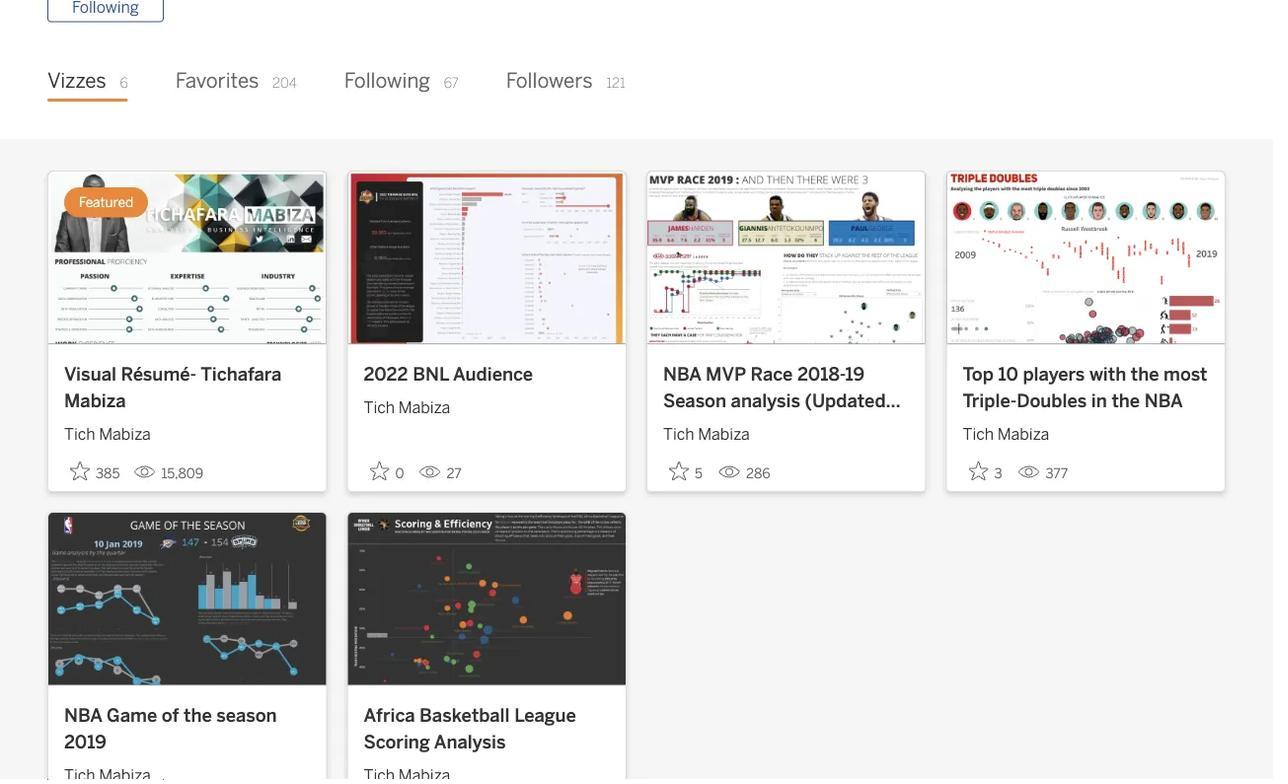 Task type: vqa. For each thing, say whether or not it's contained in the screenshot.


Task type: locate. For each thing, give the bounding box(es) containing it.
visual
[[64, 363, 116, 385]]

analysis
[[731, 391, 801, 412]]

2 horizontal spatial nba
[[1145, 391, 1183, 412]]

2022
[[364, 363, 408, 385]]

tich
[[364, 398, 395, 417], [64, 425, 95, 444], [663, 425, 694, 444], [963, 425, 994, 444]]

nba mvp race 2018-19 season analysis (updated 2019-03-20)
[[663, 363, 886, 439]]

mabiza down bnl
[[398, 398, 450, 417]]

nba inside top 10 players with the most triple-doubles in the nba
[[1145, 391, 1183, 412]]

of
[[162, 705, 179, 727]]

03-
[[712, 418, 742, 439]]

the right of
[[184, 705, 212, 727]]

27
[[447, 466, 462, 482]]

tich mabiza link down in
[[963, 415, 1209, 447]]

tich mabiza down 2022
[[364, 398, 450, 417]]

1 vertical spatial the
[[1112, 391, 1140, 412]]

tich mabiza link down audience
[[364, 388, 610, 420]]

tich for top 10 players with the most triple-doubles in the nba
[[963, 425, 994, 444]]

top 10 players with the most triple-doubles in the nba link
[[963, 361, 1209, 415]]

27 views element
[[411, 458, 470, 490]]

tich mabiza link for tichafara
[[64, 415, 310, 447]]

10
[[998, 363, 1019, 385]]

mabiza down visual
[[64, 391, 126, 412]]

204
[[272, 74, 297, 91]]

tich mabiza
[[364, 398, 450, 417], [64, 425, 151, 444], [663, 425, 750, 444], [963, 425, 1050, 444]]

scoring
[[364, 732, 430, 754]]

20)
[[742, 418, 772, 439]]

2019
[[64, 732, 107, 754]]

0 vertical spatial the
[[1131, 363, 1159, 385]]

tich down 2022
[[364, 398, 395, 417]]

tich for nba mvp race 2018-19 season analysis (updated 2019-03-20)
[[663, 425, 694, 444]]

tich for visual résumé- tichafara mabiza
[[64, 425, 95, 444]]

2022 bnl audience link
[[364, 361, 610, 388]]

workbook thumbnail image
[[48, 172, 326, 344], [348, 172, 626, 344], [648, 172, 925, 344], [947, 172, 1225, 344], [48, 513, 326, 686], [348, 513, 626, 686]]

nba
[[663, 363, 701, 385], [1145, 391, 1183, 412], [64, 705, 102, 727]]

67
[[444, 74, 459, 91]]

tich mabiza for nba
[[663, 425, 750, 444]]

nba up "season"
[[663, 363, 701, 385]]

0 vertical spatial nba
[[663, 363, 701, 385]]

mabiza for visual résumé- tichafara mabiza
[[99, 425, 151, 444]]

mabiza up 377 views 'element'
[[998, 425, 1050, 444]]

nba inside nba mvp race 2018-19 season analysis (updated 2019-03-20)
[[663, 363, 701, 385]]

mabiza
[[64, 391, 126, 412], [398, 398, 450, 417], [99, 425, 151, 444], [698, 425, 750, 444], [998, 425, 1050, 444]]

0 horizontal spatial nba
[[64, 705, 102, 727]]

19
[[845, 363, 865, 385]]

doubles
[[1017, 391, 1087, 412]]

season
[[663, 391, 727, 412]]

the right with
[[1131, 363, 1159, 385]]

286
[[746, 466, 771, 482]]

tich down 'triple-'
[[963, 425, 994, 444]]

nba game of the season 2019 link
[[64, 703, 310, 757]]

tich down "season"
[[663, 425, 694, 444]]

mabiza inside the visual résumé- tichafara mabiza
[[64, 391, 126, 412]]

nba inside nba game of the season 2019
[[64, 705, 102, 727]]

0
[[395, 466, 404, 482]]

tich mabiza link for race
[[663, 415, 910, 447]]

2 vertical spatial nba
[[64, 705, 102, 727]]

most
[[1164, 363, 1208, 385]]

the right in
[[1112, 391, 1140, 412]]

tich mabiza up 385
[[64, 425, 151, 444]]

tich mabiza link
[[364, 388, 610, 420], [64, 415, 310, 447], [663, 415, 910, 447], [963, 415, 1209, 447]]

2 vertical spatial the
[[184, 705, 212, 727]]

mabiza up 385
[[99, 425, 151, 444]]

tich mabiza link up 15,809
[[64, 415, 310, 447]]

in
[[1092, 391, 1107, 412]]

tich mabiza link for audience
[[364, 388, 610, 420]]

tich mabiza down "season"
[[663, 425, 750, 444]]

tich mabiza for 2022
[[364, 398, 450, 417]]

Add Favorite button
[[963, 456, 1010, 488]]

résumé-
[[121, 363, 197, 385]]

analysis
[[434, 732, 506, 754]]

the
[[1131, 363, 1159, 385], [1112, 391, 1140, 412], [184, 705, 212, 727]]

followers
[[506, 68, 593, 93]]

tich up 385 button
[[64, 425, 95, 444]]

nba up 2019
[[64, 705, 102, 727]]

1 vertical spatial nba
[[1145, 391, 1183, 412]]

tich mabiza for visual
[[64, 425, 151, 444]]

game
[[107, 705, 157, 727]]

15,809
[[161, 466, 203, 482]]

mabiza for 2022 bnl audience
[[398, 398, 450, 417]]

players
[[1023, 363, 1085, 385]]

featured
[[79, 195, 133, 211]]

tich mabiza down 'triple-'
[[963, 425, 1050, 444]]

tich mabiza link down analysis
[[663, 415, 910, 447]]

1 horizontal spatial nba
[[663, 363, 701, 385]]

nba for nba mvp race 2018-19 season analysis (updated 2019-03-20)
[[663, 363, 701, 385]]

triple-
[[963, 391, 1017, 412]]

Add Favorite button
[[663, 456, 711, 488]]

mabiza up 286 views element
[[698, 425, 750, 444]]

nba down most
[[1145, 391, 1183, 412]]



Task type: describe. For each thing, give the bounding box(es) containing it.
tich mabiza link for players
[[963, 415, 1209, 447]]

africa basketball league scoring analysis link
[[364, 703, 610, 757]]

Add Favorite button
[[364, 456, 411, 488]]

bnl
[[413, 363, 449, 385]]

basketball
[[420, 705, 510, 727]]

africa basketball league scoring analysis
[[364, 705, 576, 754]]

visual résumé- tichafara mabiza
[[64, 363, 282, 412]]

following
[[344, 68, 430, 93]]

2019-
[[663, 418, 712, 439]]

nba mvp race 2018-19 season analysis (updated 2019-03-20) link
[[663, 361, 910, 439]]

286 views element
[[711, 458, 779, 490]]

tich mabiza for top
[[963, 425, 1050, 444]]

6
[[120, 74, 128, 91]]

15,809 views element
[[126, 458, 211, 490]]

tichafara
[[201, 363, 282, 385]]

league
[[514, 705, 576, 727]]

(updated
[[805, 391, 886, 412]]

nba game of the season 2019
[[64, 705, 277, 754]]

the inside nba game of the season 2019
[[184, 705, 212, 727]]

audience
[[453, 363, 533, 385]]

Add Favorite button
[[64, 456, 126, 488]]

377
[[1046, 466, 1068, 482]]

season
[[216, 705, 277, 727]]

tich for 2022 bnl audience
[[364, 398, 395, 417]]

377 views element
[[1010, 458, 1076, 490]]

385
[[96, 466, 120, 482]]

visual résumé- tichafara mabiza link
[[64, 361, 310, 415]]

5
[[695, 466, 703, 482]]

top 10 players with the most triple-doubles in the nba
[[963, 363, 1208, 412]]

with
[[1090, 363, 1127, 385]]

featured element
[[64, 188, 148, 218]]

2018-
[[798, 363, 845, 385]]

mvp
[[706, 363, 746, 385]]

race
[[751, 363, 793, 385]]

top
[[963, 363, 994, 385]]

3
[[995, 466, 1003, 482]]

nba for nba game of the season 2019
[[64, 705, 102, 727]]

2022 bnl audience
[[364, 363, 533, 385]]

africa
[[364, 705, 415, 727]]

vizzes
[[47, 68, 106, 93]]

mabiza for nba mvp race 2018-19 season analysis (updated 2019-03-20)
[[698, 425, 750, 444]]

favorites
[[175, 68, 259, 93]]

121
[[606, 74, 626, 91]]

mabiza for top 10 players with the most triple-doubles in the nba
[[998, 425, 1050, 444]]



